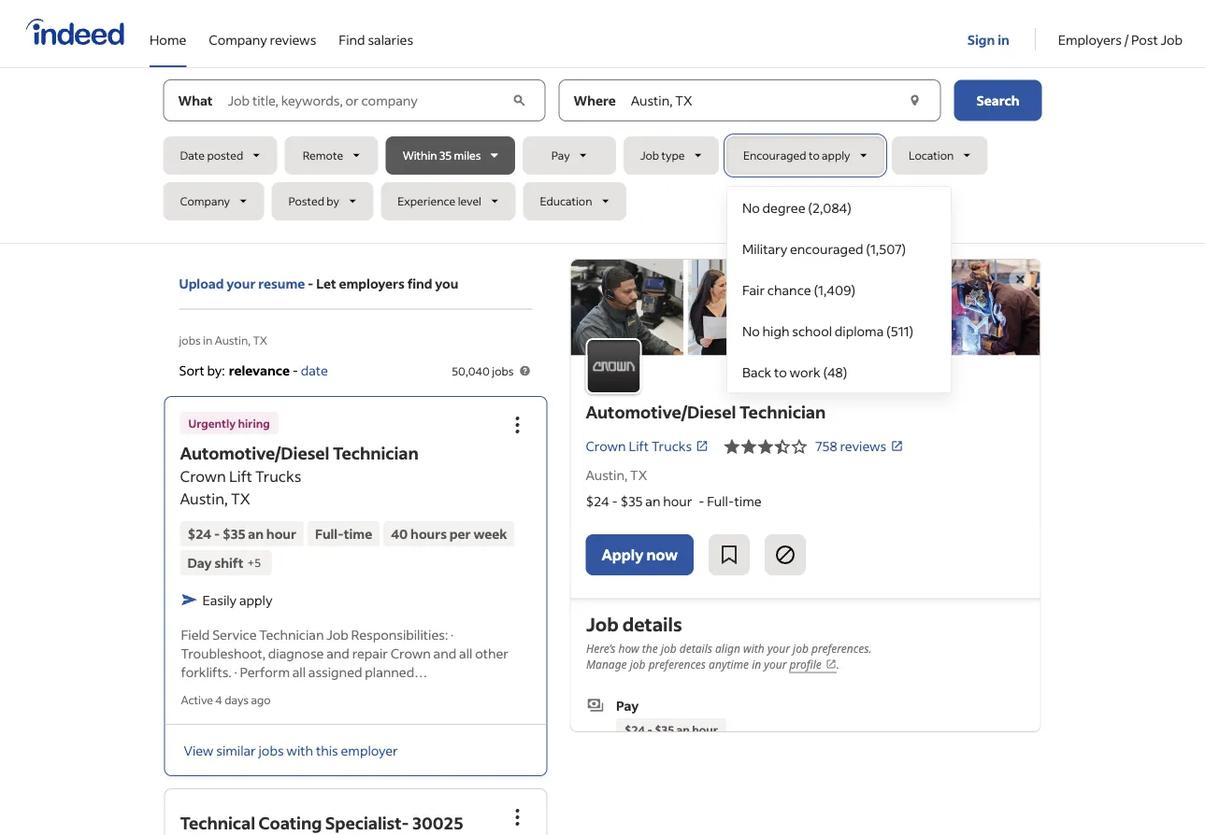 Task type: locate. For each thing, give the bounding box(es) containing it.
2 clear element from the left
[[906, 91, 924, 110]]

2 vertical spatial $24
[[624, 723, 645, 737]]

close job details image
[[1009, 268, 1032, 291]]

lift up austin, tx
[[629, 438, 649, 455]]

lift
[[629, 438, 649, 455], [229, 467, 252, 486]]

2 horizontal spatial in
[[998, 31, 1010, 48]]

automotive/diesel down hiring
[[180, 443, 329, 464]]

apply up no degree (2,084) link
[[822, 148, 850, 163]]

0 vertical spatial ·
[[451, 626, 454, 643]]

in for sign
[[998, 31, 1010, 48]]

1 no from the top
[[742, 199, 760, 216]]

no degree (2,084) link
[[727, 187, 951, 228]]

work
[[790, 364, 821, 381]]

job type
[[640, 148, 685, 163]]

1 horizontal spatial apply
[[822, 148, 850, 163]]

job actions menu is collapsed image
[[506, 414, 529, 437]]

0 horizontal spatial $24 - $35 an hour
[[187, 526, 296, 543]]

in
[[998, 31, 1010, 48], [203, 333, 213, 347], [751, 657, 761, 673]]

crown down responsibilities:
[[391, 645, 431, 662]]

758 reviews link
[[815, 438, 904, 455]]

$35 down austin, tx
[[620, 493, 643, 510]]

· down troubleshoot,
[[234, 664, 237, 681]]

758 reviews
[[815, 438, 887, 455]]

not interested image
[[774, 544, 797, 567]]

reviews
[[270, 31, 316, 48], [840, 438, 887, 455]]

0 vertical spatial company
[[209, 31, 267, 48]]

1 vertical spatial automotive/diesel technician
[[180, 443, 419, 464]]

to
[[809, 148, 820, 163], [774, 364, 787, 381]]

None search field
[[163, 79, 1042, 394]]

1 clear image from the left
[[510, 91, 529, 110]]

profile link
[[789, 657, 836, 674]]

clear image up location
[[906, 91, 924, 110]]

to inside back to work (48) link
[[774, 364, 787, 381]]

apply
[[602, 546, 644, 565]]

0 horizontal spatial clear image
[[510, 91, 529, 110]]

0 vertical spatial $24
[[586, 493, 609, 510]]

in right sign at top right
[[998, 31, 1010, 48]]

austin, up day
[[180, 489, 228, 509]]

1 horizontal spatial automotive/diesel
[[586, 402, 736, 423]]

tx up relevance
[[253, 333, 267, 347]]

date posted button
[[163, 137, 277, 175]]

no for no high school diploma (511)
[[742, 323, 760, 339]]

home link
[[150, 0, 186, 64]]

location
[[909, 148, 954, 163]]

service
[[212, 626, 257, 643]]

apply right easily
[[239, 592, 273, 609]]

0 vertical spatial automotive/diesel
[[586, 402, 736, 423]]

trucks up $24 - $35 an hour - full-time
[[652, 438, 692, 455]]

tx down the crown lift trucks
[[630, 467, 647, 483]]

4
[[215, 693, 222, 708]]

by
[[327, 194, 339, 208]]

view
[[184, 742, 214, 759]]

1 horizontal spatial technician
[[333, 443, 419, 464]]

company
[[209, 31, 267, 48], [180, 194, 230, 208]]

· right responsibilities:
[[451, 626, 454, 643]]

your
[[227, 275, 256, 292], [767, 641, 790, 657], [764, 657, 786, 673]]

- left date link
[[292, 362, 298, 379]]

job actions menu is collapsed image
[[506, 807, 529, 829]]

clear image up pay dropdown button
[[510, 91, 529, 110]]

0 horizontal spatial full-
[[315, 526, 344, 543]]

details up the the
[[622, 612, 682, 637]]

job right 'post'
[[1161, 31, 1183, 48]]

crown for crown lift trucks
[[586, 438, 626, 455]]

0 horizontal spatial in
[[203, 333, 213, 347]]

menu containing no degree (2,084)
[[726, 186, 952, 394]]

jobs right similar
[[259, 742, 284, 759]]

trucks inside crown lift trucks link
[[652, 438, 692, 455]]

clear image
[[510, 91, 529, 110], [906, 91, 924, 110]]

1 vertical spatial reviews
[[840, 438, 887, 455]]

$35 down the preferences
[[654, 723, 674, 737]]

crown lift trucks link
[[586, 437, 709, 457]]

0 horizontal spatial crown
[[180, 467, 226, 486]]

job up profile
[[793, 641, 808, 657]]

and
[[326, 645, 350, 662], [434, 645, 457, 662]]

0 vertical spatial in
[[998, 31, 1010, 48]]

0 vertical spatial no
[[742, 199, 760, 216]]

military encouraged (1,507) link
[[727, 228, 951, 269]]

reviews for company reviews
[[270, 31, 316, 48]]

hour down crown lift trucks austin, tx
[[266, 526, 296, 543]]

0 vertical spatial pay
[[551, 148, 570, 163]]

urgently hiring
[[188, 416, 270, 430]]

$24 - $35 an hour up + at the bottom left of the page
[[187, 526, 296, 543]]

austin, down the crown lift trucks
[[586, 467, 628, 483]]

crown for crown lift trucks austin, tx
[[180, 467, 226, 486]]

$24
[[586, 493, 609, 510], [187, 526, 211, 543], [624, 723, 645, 737]]

1 vertical spatial company
[[180, 194, 230, 208]]

1 vertical spatial trucks
[[255, 467, 301, 486]]

automotive/diesel technician down hiring
[[180, 443, 419, 464]]

back to work (48) link
[[727, 352, 951, 393]]

pay inside dropdown button
[[551, 148, 570, 163]]

to right encouraged
[[809, 148, 820, 163]]

help icon image
[[518, 364, 533, 379]]

clear image for where
[[906, 91, 924, 110]]

company button
[[163, 182, 264, 221]]

diploma
[[835, 323, 884, 339]]

(48)
[[823, 364, 848, 381]]

1 horizontal spatial with
[[743, 641, 764, 657]]

day shift + 5
[[187, 555, 261, 572]]

1 vertical spatial apply
[[239, 592, 273, 609]]

1 vertical spatial in
[[203, 333, 213, 347]]

trucks
[[652, 438, 692, 455], [255, 467, 301, 486]]

1 horizontal spatial automotive/diesel technician
[[586, 402, 826, 423]]

full-
[[707, 493, 735, 510], [315, 526, 344, 543]]

no left "degree"
[[742, 199, 760, 216]]

in up by:
[[203, 333, 213, 347]]

all left other
[[459, 645, 473, 662]]

within 35 miles button
[[386, 137, 515, 175]]

home
[[150, 31, 186, 48]]

1 vertical spatial ·
[[234, 664, 237, 681]]

an
[[645, 493, 661, 510], [248, 526, 264, 543], [676, 723, 690, 737]]

job down how
[[630, 657, 645, 673]]

hour up now
[[663, 493, 692, 510]]

1 horizontal spatial to
[[809, 148, 820, 163]]

1 vertical spatial crown
[[180, 467, 226, 486]]

experience level button
[[381, 182, 516, 221]]

0 vertical spatial details
[[622, 612, 682, 637]]

jobs
[[179, 333, 201, 347], [492, 364, 514, 378], [259, 742, 284, 759]]

(1,507)
[[866, 240, 906, 257]]

0 vertical spatial crown
[[586, 438, 626, 455]]

with right align
[[743, 641, 764, 657]]

fair chance (1,409)
[[742, 281, 856, 298]]

within
[[403, 148, 437, 163]]

0 vertical spatial automotive/diesel technician
[[586, 402, 826, 423]]

1 horizontal spatial crown
[[391, 645, 431, 662]]

1 horizontal spatial $35
[[620, 493, 643, 510]]

to right back
[[774, 364, 787, 381]]

1 vertical spatial pay
[[616, 697, 638, 714]]

0 horizontal spatial reviews
[[270, 31, 316, 48]]

time down 3.4 out of 5 stars. link to 758 company reviews (opens in a new tab) image
[[735, 493, 762, 510]]

0 horizontal spatial tx
[[231, 489, 250, 509]]

0 vertical spatial an
[[645, 493, 661, 510]]

0 vertical spatial reviews
[[270, 31, 316, 48]]

trucks down automotive/diesel technician button
[[255, 467, 301, 486]]

1 horizontal spatial $24
[[586, 493, 609, 510]]

2 vertical spatial tx
[[231, 489, 250, 509]]

crown lift trucks logo image
[[571, 260, 1040, 356], [586, 338, 642, 394]]

0 vertical spatial your
[[227, 275, 256, 292]]

2 vertical spatial an
[[676, 723, 690, 737]]

perform
[[240, 664, 290, 681]]

automotive/diesel technician
[[586, 402, 826, 423], [180, 443, 419, 464]]

lift down urgently hiring
[[229, 467, 252, 486]]

company inside 'link'
[[209, 31, 267, 48]]

Where field
[[627, 80, 904, 121]]

menu
[[726, 186, 952, 394]]

automotive/diesel up crown lift trucks link
[[586, 402, 736, 423]]

trucks inside crown lift trucks austin, tx
[[255, 467, 301, 486]]

with left 'this'
[[286, 742, 313, 759]]

$24 - $35 an hour down the preferences
[[624, 723, 718, 737]]

(2,084)
[[808, 199, 852, 216]]

your right upload
[[227, 275, 256, 292]]

job up assigned
[[327, 626, 349, 643]]

clear element up location
[[906, 91, 924, 110]]

here's how the job details align with your job preferences.
[[586, 641, 871, 657]]

to inside encouraged to apply 'popup button'
[[809, 148, 820, 163]]

reviews left find
[[270, 31, 316, 48]]

1 clear element from the left
[[510, 91, 529, 110]]

$24 down manage
[[624, 723, 645, 737]]

and up assigned
[[326, 645, 350, 662]]

full- left 40 on the bottom left
[[315, 526, 344, 543]]

automotive/diesel technician down back
[[586, 402, 826, 423]]

jobs up the sort
[[179, 333, 201, 347]]

1 horizontal spatial and
[[434, 645, 457, 662]]

$35 up shift
[[223, 526, 245, 543]]

your up profile
[[767, 641, 790, 657]]

2 clear image from the left
[[906, 91, 924, 110]]

0 vertical spatial $24 - $35 an hour
[[187, 526, 296, 543]]

encouraged
[[743, 148, 806, 163]]

crown inside crown lift trucks austin, tx
[[180, 467, 226, 486]]

in right anytime at right bottom
[[751, 657, 761, 673]]

salaries
[[368, 31, 413, 48]]

technician up 3.4 out of 5 stars. link to 758 company reviews (opens in a new tab) image
[[740, 402, 826, 423]]

2 and from the left
[[434, 645, 457, 662]]

an down austin, tx
[[645, 493, 661, 510]]

0 horizontal spatial clear element
[[510, 91, 529, 110]]

0 horizontal spatial and
[[326, 645, 350, 662]]

reviews inside 'link'
[[270, 31, 316, 48]]

planned…
[[365, 664, 428, 681]]

company inside "popup button"
[[180, 194, 230, 208]]

1 horizontal spatial ·
[[451, 626, 454, 643]]

repair
[[352, 645, 388, 662]]

2 vertical spatial in
[[751, 657, 761, 673]]

lift inside crown lift trucks austin, tx
[[229, 467, 252, 486]]

pay up education
[[551, 148, 570, 163]]

+
[[247, 556, 254, 570]]

no left high
[[742, 323, 760, 339]]

jobs left help icon
[[492, 364, 514, 378]]

2 vertical spatial hour
[[692, 723, 718, 737]]

details
[[622, 612, 682, 637], [679, 641, 712, 657]]

crown
[[586, 438, 626, 455], [180, 467, 226, 486], [391, 645, 431, 662]]

crown inside field service technician job responsibilities: · troubleshoot, diagnose and repair crown and all other forklifts. · perform all assigned planned…
[[391, 645, 431, 662]]

$24 down austin, tx
[[586, 493, 609, 510]]

austin, up by:
[[215, 333, 251, 347]]

clear element
[[510, 91, 529, 110], [906, 91, 924, 110]]

and left other
[[434, 645, 457, 662]]

all down diagnose
[[292, 664, 306, 681]]

0 vertical spatial tx
[[253, 333, 267, 347]]

company down the date posted at the top
[[180, 194, 230, 208]]

2 vertical spatial technician
[[259, 626, 324, 643]]

1 horizontal spatial in
[[751, 657, 761, 673]]

2 no from the top
[[742, 323, 760, 339]]

full- up save this job image
[[707, 493, 735, 510]]

1 horizontal spatial clear image
[[906, 91, 924, 110]]

tx up + at the bottom left of the page
[[231, 489, 250, 509]]

$24 up day
[[187, 526, 211, 543]]

technical coating specialist- 30025
[[180, 813, 463, 835]]

2 vertical spatial austin,
[[180, 489, 228, 509]]

job inside field service technician job responsibilities: · troubleshoot, diagnose and repair crown and all other forklifts. · perform all assigned planned…
[[327, 626, 349, 643]]

an down manage job preferences anytime in your
[[676, 723, 690, 737]]

hour down manage job preferences anytime in your
[[692, 723, 718, 737]]

experience
[[398, 194, 456, 208]]

pay down manage
[[616, 697, 638, 714]]

1 horizontal spatial job
[[661, 641, 676, 657]]

jobs in austin, tx
[[179, 333, 267, 347]]

1 horizontal spatial lift
[[629, 438, 649, 455]]

find
[[339, 31, 365, 48]]

- down austin, tx
[[612, 493, 618, 510]]

1 horizontal spatial clear element
[[906, 91, 924, 110]]

fair chance (1,409) link
[[727, 269, 951, 310]]

crown lift trucks
[[586, 438, 692, 455]]

2 horizontal spatial $35
[[654, 723, 674, 737]]

job up the preferences
[[661, 641, 676, 657]]

the
[[642, 641, 658, 657]]

1 vertical spatial technician
[[333, 443, 419, 464]]

employer
[[341, 742, 398, 759]]

apply now button
[[586, 535, 694, 576]]

0 vertical spatial jobs
[[179, 333, 201, 347]]

0 horizontal spatial $35
[[223, 526, 245, 543]]

reviews for 758 reviews
[[840, 438, 887, 455]]

0 horizontal spatial time
[[344, 526, 372, 543]]

1 horizontal spatial reviews
[[840, 438, 887, 455]]

similar
[[216, 742, 256, 759]]

details up manage job preferences anytime in your
[[679, 641, 712, 657]]

1 vertical spatial lift
[[229, 467, 252, 486]]

2 vertical spatial crown
[[391, 645, 431, 662]]

crown up austin, tx
[[586, 438, 626, 455]]

0 horizontal spatial $24
[[187, 526, 211, 543]]

austin, tx
[[586, 467, 647, 483]]

.
[[836, 657, 839, 673]]

1 horizontal spatial trucks
[[652, 438, 692, 455]]

0 horizontal spatial automotive/diesel technician
[[180, 443, 419, 464]]

tx inside crown lift trucks austin, tx
[[231, 489, 250, 509]]

1 vertical spatial no
[[742, 323, 760, 339]]

0 vertical spatial trucks
[[652, 438, 692, 455]]

technician up 40 on the bottom left
[[333, 443, 419, 464]]

an up 5
[[248, 526, 264, 543]]

1 vertical spatial automotive/diesel
[[180, 443, 329, 464]]

5
[[254, 556, 261, 570]]

1 vertical spatial to
[[774, 364, 787, 381]]

·
[[451, 626, 454, 643], [234, 664, 237, 681]]

technician up diagnose
[[259, 626, 324, 643]]

upload
[[179, 275, 224, 292]]

job left type
[[640, 148, 659, 163]]

to for back
[[774, 364, 787, 381]]

1 vertical spatial tx
[[630, 467, 647, 483]]

reviews right 758
[[840, 438, 887, 455]]

clear element up pay dropdown button
[[510, 91, 529, 110]]

1 vertical spatial an
[[248, 526, 264, 543]]

sign in link
[[968, 1, 1012, 65]]

crown down urgently
[[180, 467, 226, 486]]

0 horizontal spatial lift
[[229, 467, 252, 486]]

your left profile
[[764, 657, 786, 673]]

posted
[[207, 148, 243, 163]]

company right the home
[[209, 31, 267, 48]]

0 vertical spatial apply
[[822, 148, 850, 163]]

time left 40 on the bottom left
[[344, 526, 372, 543]]

0 horizontal spatial with
[[286, 742, 313, 759]]

no inside "link"
[[742, 323, 760, 339]]



Task type: vqa. For each thing, say whether or not it's contained in the screenshot.
THE VIEW SIMILAR JOBS WITH THIS EMPLOYER 'link'
yes



Task type: describe. For each thing, give the bounding box(es) containing it.
date posted
[[180, 148, 243, 163]]

1 horizontal spatial time
[[735, 493, 762, 510]]

2 horizontal spatial jobs
[[492, 364, 514, 378]]

fair
[[742, 281, 765, 298]]

manage
[[586, 657, 627, 673]]

clear element for what
[[510, 91, 529, 110]]

miles
[[454, 148, 481, 163]]

1 horizontal spatial $24 - $35 an hour
[[624, 723, 718, 737]]

troubleshoot,
[[181, 645, 266, 662]]

1 horizontal spatial full-
[[707, 493, 735, 510]]

2 horizontal spatial technician
[[740, 402, 826, 423]]

experience level
[[398, 194, 482, 208]]

here's
[[586, 641, 615, 657]]

employers
[[339, 275, 405, 292]]

field service technician job responsibilities: · troubleshoot, diagnose and repair crown and all other forklifts. · perform all assigned planned…
[[181, 626, 509, 681]]

company reviews link
[[209, 0, 316, 64]]

0 vertical spatial all
[[459, 645, 473, 662]]

no for no degree (2,084)
[[742, 199, 760, 216]]

austin, inside crown lift trucks austin, tx
[[180, 489, 228, 509]]

easily
[[202, 592, 237, 609]]

job inside dropdown button
[[640, 148, 659, 163]]

/
[[1125, 31, 1129, 48]]

sign
[[968, 31, 995, 48]]

align
[[715, 641, 740, 657]]

what
[[178, 92, 213, 109]]

date
[[301, 362, 328, 379]]

2 horizontal spatial $24
[[624, 723, 645, 737]]

0 horizontal spatial an
[[248, 526, 264, 543]]

remote
[[303, 148, 343, 163]]

military encouraged (1,507)
[[742, 240, 906, 257]]

$24 - $35 an hour - full-time
[[586, 493, 762, 510]]

ago
[[251, 693, 271, 708]]

sign in
[[968, 31, 1010, 48]]

other
[[475, 645, 509, 662]]

1 horizontal spatial pay
[[616, 697, 638, 714]]

automotive/diesel technician button
[[180, 443, 419, 464]]

clear element for where
[[906, 91, 924, 110]]

0 horizontal spatial ·
[[234, 664, 237, 681]]

preferences
[[648, 657, 706, 673]]

2 vertical spatial jobs
[[259, 742, 284, 759]]

you
[[435, 275, 459, 292]]

employers
[[1058, 31, 1122, 48]]

per
[[450, 526, 471, 543]]

2 horizontal spatial tx
[[630, 467, 647, 483]]

lift for crown lift trucks austin, tx
[[229, 467, 252, 486]]

0 horizontal spatial automotive/diesel
[[180, 443, 329, 464]]

upload your resume link
[[179, 274, 305, 294]]

education
[[540, 194, 592, 208]]

lift for crown lift trucks
[[629, 438, 649, 455]]

job details
[[586, 612, 682, 637]]

find salaries link
[[339, 0, 413, 64]]

2 horizontal spatial job
[[793, 641, 808, 657]]

now
[[647, 546, 678, 565]]

remote button
[[285, 137, 378, 175]]

technical
[[180, 813, 255, 835]]

back
[[742, 364, 772, 381]]

pay button
[[523, 137, 616, 175]]

40
[[391, 526, 408, 543]]

1 vertical spatial full-
[[315, 526, 344, 543]]

post
[[1132, 31, 1158, 48]]

- up day shift + 5
[[214, 526, 220, 543]]

week
[[474, 526, 507, 543]]

preferences.
[[811, 641, 871, 657]]

758
[[815, 438, 838, 455]]

(511)
[[886, 323, 914, 339]]

field
[[181, 626, 210, 643]]

no high school diploma (511) link
[[727, 310, 951, 352]]

company for company
[[180, 194, 230, 208]]

active
[[181, 693, 213, 708]]

0 vertical spatial austin,
[[215, 333, 251, 347]]

specialist-
[[325, 813, 409, 835]]

search
[[977, 92, 1020, 109]]

- down crown lift trucks link
[[699, 493, 705, 510]]

2 vertical spatial $35
[[654, 723, 674, 737]]

crown lift trucks austin, tx
[[180, 467, 301, 509]]

no high school diploma (511)
[[742, 323, 914, 339]]

3.4 out of 5 stars. link to 758 company reviews (opens in a new tab) image
[[724, 436, 808, 458]]

0 horizontal spatial apply
[[239, 592, 273, 609]]

1 vertical spatial with
[[286, 742, 313, 759]]

sort by: relevance - date
[[179, 362, 328, 379]]

- down the preferences
[[647, 723, 652, 737]]

company for company reviews
[[209, 31, 267, 48]]

40 hours per week
[[391, 526, 507, 543]]

apply inside 'popup button'
[[822, 148, 850, 163]]

(1,409)
[[814, 281, 856, 298]]

trucks for crown lift trucks austin, tx
[[255, 467, 301, 486]]

1 horizontal spatial an
[[645, 493, 661, 510]]

1 vertical spatial time
[[344, 526, 372, 543]]

save this job image
[[718, 544, 740, 567]]

view similar jobs with this employer link
[[184, 742, 398, 759]]

assigned
[[308, 664, 362, 681]]

0 horizontal spatial jobs
[[179, 333, 201, 347]]

2 vertical spatial your
[[764, 657, 786, 673]]

education button
[[523, 182, 626, 221]]

sort
[[179, 362, 205, 379]]

trucks for crown lift trucks
[[652, 438, 692, 455]]

1 vertical spatial your
[[767, 641, 790, 657]]

posted
[[288, 194, 324, 208]]

easily apply
[[202, 592, 273, 609]]

no degree (2,084)
[[742, 199, 852, 216]]

1 vertical spatial all
[[292, 664, 306, 681]]

posted by button
[[272, 182, 373, 221]]

1 vertical spatial $35
[[223, 526, 245, 543]]

none search field containing what
[[163, 79, 1042, 394]]

within 35 miles
[[403, 148, 481, 163]]

50,040
[[452, 364, 490, 378]]

1 horizontal spatial tx
[[253, 333, 267, 347]]

- left let
[[308, 275, 314, 292]]

technician inside field service technician job responsibilities: · troubleshoot, diagnose and repair crown and all other forklifts. · perform all assigned planned…
[[259, 626, 324, 643]]

date link
[[301, 362, 328, 379]]

1 vertical spatial hour
[[266, 526, 296, 543]]

profile
[[789, 657, 821, 673]]

to for encouraged
[[809, 148, 820, 163]]

What field
[[224, 80, 508, 121]]

in for jobs
[[203, 333, 213, 347]]

0 horizontal spatial job
[[630, 657, 645, 673]]

coating
[[259, 813, 322, 835]]

high
[[763, 323, 790, 339]]

0 vertical spatial with
[[743, 641, 764, 657]]

type
[[662, 148, 685, 163]]

urgently
[[188, 416, 236, 430]]

days
[[225, 693, 249, 708]]

0 vertical spatial hour
[[663, 493, 692, 510]]

this
[[316, 742, 338, 759]]

30025
[[412, 813, 463, 835]]

clear image for what
[[510, 91, 529, 110]]

job up here's
[[586, 612, 618, 637]]

chance
[[768, 281, 811, 298]]

employers / post job link
[[1058, 0, 1183, 64]]

job type button
[[624, 137, 719, 175]]

35
[[439, 148, 452, 163]]

hiring
[[238, 416, 270, 430]]

1 vertical spatial austin,
[[586, 467, 628, 483]]

1 vertical spatial details
[[679, 641, 712, 657]]

encouraged to apply
[[743, 148, 850, 163]]

technical coating specialist- 30025 button
[[180, 813, 463, 835]]

1 and from the left
[[326, 645, 350, 662]]



